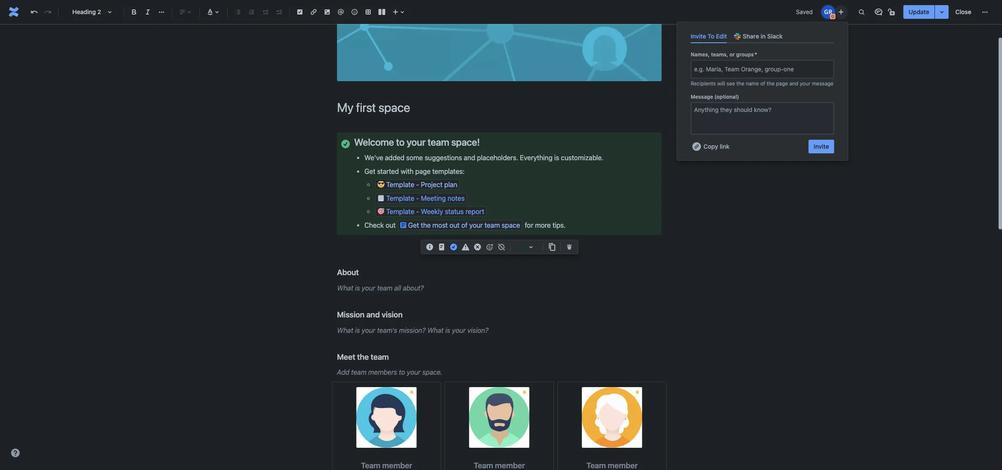 Task type: locate. For each thing, give the bounding box(es) containing it.
3 team member from the left
[[587, 461, 638, 470]]

your down mission and vision
[[362, 326, 376, 334]]

template for template - project plan
[[386, 181, 415, 189]]

template
[[386, 181, 415, 189], [386, 194, 415, 202], [386, 208, 415, 215]]

vision?
[[468, 326, 489, 334]]

recipients
[[691, 80, 716, 87]]

page up template - project plan
[[415, 167, 431, 175]]

2 vertical spatial and
[[366, 310, 380, 319]]

link
[[720, 143, 730, 150]]

indent tab image
[[274, 7, 284, 17]]

template up get the most out of your team space icon
[[386, 208, 415, 215]]

get inside "button"
[[408, 221, 419, 229]]

will
[[718, 80, 725, 87]]

of
[[761, 80, 766, 87], [462, 221, 468, 229]]

invite inside tab list
[[691, 32, 706, 40]]

or
[[730, 51, 735, 58]]

1 horizontal spatial team member
[[474, 461, 525, 470]]

invite inside button
[[814, 143, 829, 150]]

no restrictions image
[[888, 7, 898, 17]]

update left "adjust update settings" image
[[909, 8, 930, 15]]

1 - from the top
[[416, 181, 419, 189]]

0 horizontal spatial update
[[471, 55, 490, 62]]

editor toolbar toolbar
[[421, 240, 578, 263]]

out
[[386, 221, 396, 229], [450, 221, 460, 229]]

panel success image
[[341, 139, 351, 149]]

tab list containing invite to edit
[[688, 29, 838, 43]]

template - weekly status report button
[[376, 206, 487, 217]]

name
[[746, 80, 759, 87]]

3 - from the top
[[416, 208, 419, 215]]

template inside 'button'
[[386, 194, 415, 202]]

- down template - project plan button
[[416, 194, 419, 202]]

0 vertical spatial of
[[761, 80, 766, 87]]

template - meeting notes
[[386, 194, 465, 202]]

and down space!
[[464, 154, 475, 162]]

:dart: image
[[378, 208, 385, 215], [378, 208, 385, 215]]

template down template - project plan button
[[386, 194, 415, 202]]

0 vertical spatial template
[[386, 181, 415, 189]]

0 horizontal spatial and
[[366, 310, 380, 319]]

member
[[382, 461, 412, 470], [495, 461, 525, 470], [608, 461, 638, 470]]

2 template from the top
[[386, 194, 415, 202]]

2 vertical spatial template
[[386, 208, 415, 215]]

what
[[337, 284, 353, 292], [337, 326, 353, 334], [427, 326, 444, 334]]

template down with
[[386, 181, 415, 189]]

template - weekly status report
[[386, 208, 484, 215]]

0 horizontal spatial team member
[[361, 461, 412, 470]]

team left all
[[377, 284, 393, 292]]

redo ⌘⇧z image
[[43, 7, 53, 17]]

template for template - meeting notes
[[386, 194, 415, 202]]

1 template from the top
[[386, 181, 415, 189]]

action item image
[[295, 7, 305, 17]]

meeting
[[421, 194, 446, 202]]

0 horizontal spatial invite
[[691, 32, 706, 40]]

space.
[[422, 369, 443, 376]]

background color image
[[526, 242, 536, 252]]

add image, video, or file image
[[322, 7, 332, 17]]

of down status on the left top
[[462, 221, 468, 229]]

report
[[466, 208, 484, 215]]

of right name
[[761, 80, 766, 87]]

0 vertical spatial get
[[365, 167, 376, 175]]

update header image button
[[469, 41, 531, 62]]

1 vertical spatial page
[[415, 167, 431, 175]]

message
[[812, 80, 834, 87]]

:sunglasses: image
[[378, 181, 385, 188], [378, 181, 385, 188]]

of inside get the most out of your team space "button"
[[462, 221, 468, 229]]

out down status on the left top
[[450, 221, 460, 229]]

Main content area, start typing to enter text. text field
[[332, 132, 667, 470]]

out left get the most out of your team space icon
[[386, 221, 396, 229]]

suggestions
[[425, 154, 462, 162]]

3 member from the left
[[608, 461, 638, 470]]

invite for invite to edit
[[691, 32, 706, 40]]

0 horizontal spatial page
[[415, 167, 431, 175]]

what down about
[[337, 284, 353, 292]]

1 horizontal spatial page
[[776, 80, 788, 87]]

status
[[445, 208, 464, 215]]

page down one
[[776, 80, 788, 87]]

your left space.
[[407, 369, 421, 376]]

get
[[365, 167, 376, 175], [408, 221, 419, 229]]

1 member from the left
[[382, 461, 412, 470]]

1 horizontal spatial out
[[450, 221, 460, 229]]

e.g. maria, team orange, group-one
[[694, 65, 794, 73]]

- for weekly
[[416, 208, 419, 215]]

1 horizontal spatial invite
[[814, 143, 829, 150]]

to right members at the left
[[399, 369, 405, 376]]

numbered list ⌘⇧7 image
[[247, 7, 257, 17]]

bullet list ⌘⇧8 image
[[233, 7, 243, 17]]

and left vision
[[366, 310, 380, 319]]

0 vertical spatial to
[[396, 136, 405, 148]]

note image
[[437, 242, 447, 252]]

for
[[525, 221, 534, 229]]

0 horizontal spatial member
[[382, 461, 412, 470]]

1 horizontal spatial and
[[464, 154, 475, 162]]

update inside popup button
[[471, 55, 490, 62]]

1 vertical spatial of
[[462, 221, 468, 229]]

2 member from the left
[[495, 461, 525, 470]]

0 horizontal spatial of
[[462, 221, 468, 229]]

update
[[909, 8, 930, 15], [471, 55, 490, 62]]

to up the added
[[396, 136, 405, 148]]

1 vertical spatial -
[[416, 194, 419, 202]]

update left header
[[471, 55, 490, 62]]

we've
[[365, 154, 383, 162]]

mention image
[[336, 7, 346, 17]]

team inside get the most out of your team space "button"
[[485, 221, 500, 229]]

2 vertical spatial -
[[416, 208, 419, 215]]

2 out from the left
[[450, 221, 460, 229]]

your down report
[[469, 221, 483, 229]]

- inside 'button'
[[416, 194, 419, 202]]

invite to edit image
[[836, 7, 847, 17]]

tips.
[[553, 221, 566, 229]]

about
[[337, 267, 359, 277]]

update inside button
[[909, 8, 930, 15]]

see
[[727, 80, 735, 87]]

team member
[[361, 461, 412, 470], [474, 461, 525, 470], [587, 461, 638, 470]]

0 vertical spatial -
[[416, 181, 419, 189]]

1 vertical spatial template
[[386, 194, 415, 202]]

1 horizontal spatial update
[[909, 8, 930, 15]]

2 horizontal spatial team member
[[587, 461, 638, 470]]

is down about
[[355, 284, 360, 292]]

1 vertical spatial update
[[471, 55, 490, 62]]

bold ⌘b image
[[129, 7, 139, 17]]

find and replace image
[[857, 7, 867, 17]]

invite for invite
[[814, 143, 829, 150]]

team
[[428, 136, 449, 148], [485, 221, 500, 229], [377, 284, 393, 292], [371, 352, 389, 361], [351, 369, 367, 376]]

2 - from the top
[[416, 194, 419, 202]]

3 template from the top
[[386, 208, 415, 215]]

weekly
[[421, 208, 443, 215]]

2 horizontal spatial and
[[790, 80, 799, 87]]

1 vertical spatial and
[[464, 154, 475, 162]]

the inside get the most out of your team space "button"
[[421, 221, 431, 229]]

0 vertical spatial invite
[[691, 32, 706, 40]]

:notepad_spiral: image
[[378, 194, 385, 201], [378, 194, 385, 201]]

get right get the most out of your team space icon
[[408, 221, 419, 229]]

outdent ⇧tab image
[[260, 7, 271, 17]]

0 vertical spatial page
[[776, 80, 788, 87]]

- down template - meeting notes 'button' on the left of the page
[[416, 208, 419, 215]]

and
[[790, 80, 799, 87], [464, 154, 475, 162], [366, 310, 380, 319]]

to
[[396, 136, 405, 148], [399, 369, 405, 376]]

Give this page a title text field
[[337, 100, 662, 115]]

0 horizontal spatial get
[[365, 167, 376, 175]]

team right add
[[351, 369, 367, 376]]

update button
[[904, 5, 935, 19]]

0 vertical spatial update
[[909, 8, 930, 15]]

update for update header image
[[471, 55, 490, 62]]

1 horizontal spatial get
[[408, 221, 419, 229]]

team left space
[[485, 221, 500, 229]]

template - project plan button
[[376, 180, 460, 190]]

copy link
[[704, 143, 730, 150]]

1 horizontal spatial member
[[495, 461, 525, 470]]

what down the mission
[[337, 326, 353, 334]]

success image
[[449, 242, 459, 252]]

team
[[725, 65, 740, 73], [361, 461, 381, 470], [474, 461, 493, 470], [587, 461, 606, 470]]

confluence image
[[7, 5, 21, 19], [7, 5, 21, 19]]

your
[[800, 80, 811, 87], [407, 136, 426, 148], [469, 221, 483, 229], [362, 284, 376, 292], [362, 326, 376, 334], [452, 326, 466, 334], [407, 369, 421, 376]]

is
[[555, 154, 559, 162], [355, 284, 360, 292], [355, 326, 360, 334], [446, 326, 450, 334]]

-
[[416, 181, 419, 189], [416, 194, 419, 202], [416, 208, 419, 215]]

the left the most
[[421, 221, 431, 229]]

the right see
[[737, 80, 745, 87]]

undo ⌘z image
[[29, 7, 39, 17]]

out inside "button"
[[450, 221, 460, 229]]

and down one
[[790, 80, 799, 87]]

your up mission and vision
[[362, 284, 376, 292]]

get down the we've
[[365, 167, 376, 175]]

update for update
[[909, 8, 930, 15]]

e.g.
[[694, 65, 705, 73]]

- down get started with page templates:
[[416, 181, 419, 189]]

1 vertical spatial get
[[408, 221, 419, 229]]

get started with page templates:
[[365, 167, 465, 175]]

info image
[[425, 242, 435, 252]]

0 horizontal spatial out
[[386, 221, 396, 229]]

2 horizontal spatial member
[[608, 461, 638, 470]]

warning image
[[461, 242, 471, 252]]

one
[[784, 65, 794, 73]]

tab list
[[688, 29, 838, 43]]

1 vertical spatial invite
[[814, 143, 829, 150]]

team up members at the left
[[371, 352, 389, 361]]

(optional)
[[715, 94, 739, 100]]

invite
[[691, 32, 706, 40], [814, 143, 829, 150]]

1 team member from the left
[[361, 461, 412, 470]]



Task type: vqa. For each thing, say whether or not it's contained in the screenshot.
"tree" inside THE SPACE "Element"
no



Task type: describe. For each thing, give the bounding box(es) containing it.
your left vision?
[[452, 326, 466, 334]]

template for template - weekly status report
[[386, 208, 415, 215]]

is down the mission
[[355, 326, 360, 334]]

what right mission?
[[427, 326, 444, 334]]

mission and vision
[[337, 310, 403, 319]]

copy image
[[547, 242, 557, 252]]

what is your team's mission? what is your vision?
[[337, 326, 489, 334]]

to
[[708, 32, 715, 40]]

space!
[[451, 136, 480, 148]]

the right meet
[[357, 352, 369, 361]]

message (optional)
[[691, 94, 739, 100]]

team up suggestions
[[428, 136, 449, 148]]

maria,
[[706, 65, 723, 73]]

names,
[[691, 51, 710, 58]]

share in slack
[[743, 32, 783, 40]]

group-
[[765, 65, 784, 73]]

names, teams, or groups *
[[691, 51, 758, 58]]

help image
[[10, 448, 21, 458]]

team's
[[377, 326, 397, 334]]

error image
[[473, 242, 483, 252]]

placeholders.
[[477, 154, 518, 162]]

started
[[377, 167, 399, 175]]

members
[[368, 369, 397, 376]]

1 horizontal spatial of
[[761, 80, 766, 87]]

notes
[[448, 194, 465, 202]]

adjust update settings image
[[937, 7, 947, 17]]

mission?
[[399, 326, 426, 334]]

about?
[[403, 284, 424, 292]]

*
[[755, 51, 758, 58]]

page inside main content area, start typing to enter text. text box
[[415, 167, 431, 175]]

header
[[492, 55, 510, 62]]

get the most out of your team space button
[[398, 220, 522, 230]]

heading 2 button
[[62, 3, 120, 21]]

your left message at the top of page
[[800, 80, 811, 87]]

Names, teams, or groups e.g. Maria, Team Orange, group-one text field
[[694, 65, 696, 74]]

check
[[365, 221, 384, 229]]

comment icon image
[[874, 7, 884, 17]]

greg robinson image
[[822, 5, 836, 19]]

is right everything
[[555, 154, 559, 162]]

most
[[433, 221, 448, 229]]

remove emoji image
[[497, 242, 507, 252]]

more image
[[980, 7, 991, 17]]

template - meeting notes button
[[376, 193, 467, 203]]

add
[[337, 369, 350, 376]]

more formatting image
[[156, 7, 167, 17]]

the down group-
[[767, 80, 775, 87]]

heading
[[72, 8, 96, 15]]

welcome
[[354, 136, 394, 148]]

templates:
[[433, 167, 465, 175]]

some
[[406, 154, 423, 162]]

orange,
[[741, 65, 763, 73]]

- for meeting
[[416, 194, 419, 202]]

in
[[761, 32, 766, 40]]

vision
[[382, 310, 403, 319]]

share
[[743, 32, 759, 40]]

edit
[[716, 32, 727, 40]]

table image
[[363, 7, 373, 17]]

invite button
[[809, 140, 835, 153]]

close
[[956, 8, 972, 15]]

mission
[[337, 310, 365, 319]]

saved
[[796, 8, 813, 15]]

what for what is your team all about?
[[337, 284, 353, 292]]

heading 2
[[72, 8, 101, 15]]

is left vision?
[[446, 326, 450, 334]]

everything
[[520, 154, 553, 162]]

your inside get the most out of your team space "button"
[[469, 221, 483, 229]]

what for what is your team's mission? what is your vision?
[[337, 326, 353, 334]]

customizable.
[[561, 154, 604, 162]]

layouts image
[[377, 7, 387, 17]]

remove image
[[565, 242, 575, 252]]

close button
[[951, 5, 977, 19]]

1 out from the left
[[386, 221, 396, 229]]

teams,
[[711, 51, 729, 58]]

meet
[[337, 352, 355, 361]]

get the most out of your team space image
[[401, 222, 407, 228]]

groups
[[737, 51, 754, 58]]

Message (optional) text field
[[691, 102, 835, 135]]

message
[[691, 94, 713, 100]]

2
[[98, 8, 101, 15]]

link image
[[309, 7, 319, 17]]

get for get started with page templates:
[[365, 167, 376, 175]]

template - project plan
[[386, 181, 458, 189]]

copy
[[704, 143, 718, 150]]

italic ⌘i image
[[143, 7, 153, 17]]

0 vertical spatial and
[[790, 80, 799, 87]]

project
[[421, 181, 443, 189]]

update header image
[[471, 55, 528, 62]]

your up some
[[407, 136, 426, 148]]

editor add emoji image
[[485, 242, 495, 252]]

space
[[502, 221, 520, 229]]

1 vertical spatial to
[[399, 369, 405, 376]]

slack
[[768, 32, 783, 40]]

image
[[512, 55, 528, 62]]

add team members to your space.
[[337, 369, 443, 376]]

plan
[[445, 181, 458, 189]]

- for project
[[416, 181, 419, 189]]

get the most out of your team space
[[408, 221, 520, 229]]

added
[[385, 154, 405, 162]]

all
[[394, 284, 401, 292]]

more
[[535, 221, 551, 229]]

recipients will see the name of the page and your message
[[691, 80, 834, 87]]

check out
[[365, 221, 398, 229]]

emoji image
[[350, 7, 360, 17]]

what is your team all about?
[[337, 284, 424, 292]]

invite to edit
[[691, 32, 727, 40]]

with
[[401, 167, 414, 175]]

2 team member from the left
[[474, 461, 525, 470]]

welcome to your team space!
[[354, 136, 480, 148]]

get for get the most out of your team space
[[408, 221, 419, 229]]

we've added some suggestions and placeholders. everything is customizable.
[[365, 154, 604, 162]]

meet the team
[[337, 352, 389, 361]]

copy link button
[[691, 140, 731, 153]]

for more tips.
[[523, 221, 566, 229]]



